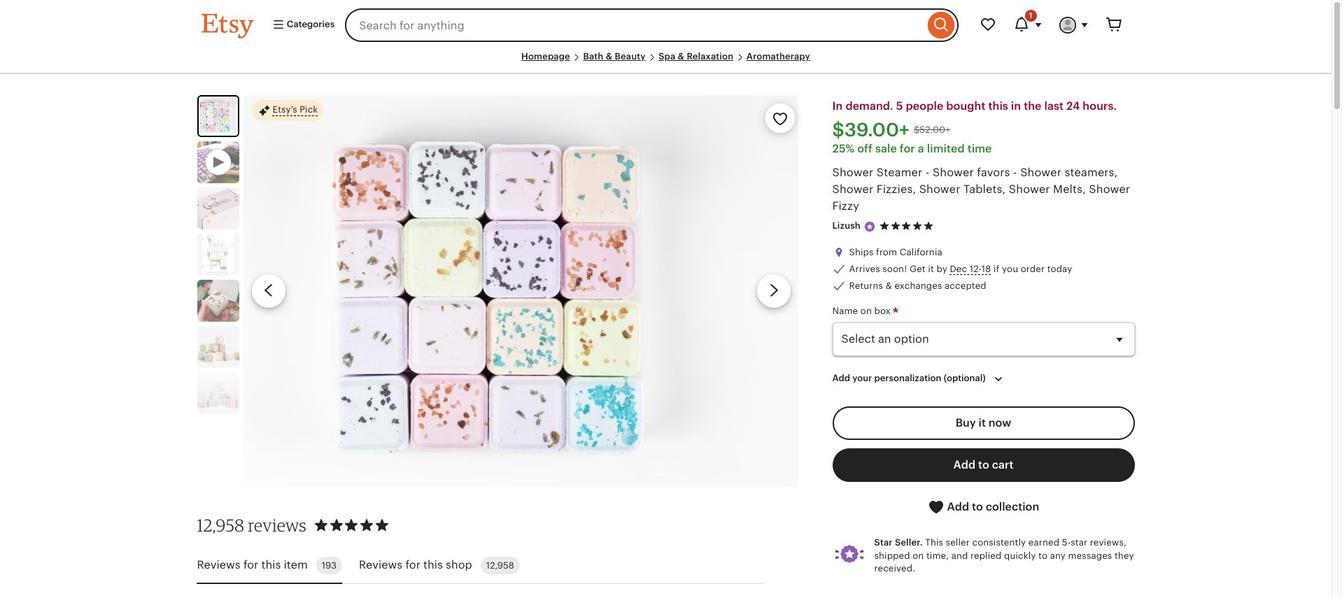 Task type: vqa. For each thing, say whether or not it's contained in the screenshot.
About link
no



Task type: locate. For each thing, give the bounding box(es) containing it.
seller
[[946, 538, 970, 548]]

any
[[1050, 551, 1066, 561]]

0 horizontal spatial this
[[261, 559, 281, 572]]

to left cart at the right of page
[[979, 458, 990, 471]]

spa
[[659, 51, 676, 62]]

favors
[[977, 166, 1010, 179]]

for for reviews for this item
[[244, 559, 259, 572]]

& right spa
[[678, 51, 685, 62]]

on down "seller."
[[913, 551, 924, 561]]

they
[[1115, 551, 1134, 561]]

seller.
[[895, 538, 923, 548]]

1 vertical spatial 12,958
[[486, 560, 514, 571]]

12,958 right shop
[[486, 560, 514, 571]]

tab list containing reviews for this item
[[197, 549, 764, 584]]

buy it now
[[956, 416, 1012, 429]]

to for collection
[[972, 500, 983, 513]]

1 horizontal spatial &
[[678, 51, 685, 62]]

& for bath
[[606, 51, 613, 62]]

shower
[[833, 166, 874, 179], [933, 166, 974, 179], [1021, 166, 1062, 179], [833, 183, 874, 196], [920, 183, 961, 196], [1009, 183, 1050, 196], [1089, 183, 1131, 196]]

0 horizontal spatial &
[[606, 51, 613, 62]]

12,958 up reviews for this item
[[197, 515, 245, 536]]

0 vertical spatial add
[[833, 373, 851, 384]]

1 - from the left
[[926, 166, 930, 179]]

beauty
[[615, 51, 646, 62]]

0 horizontal spatial -
[[926, 166, 930, 179]]

12,958
[[197, 515, 245, 536], [486, 560, 514, 571]]

to down earned
[[1039, 551, 1048, 561]]

0 horizontal spatial on
[[861, 306, 872, 317]]

to left collection
[[972, 500, 983, 513]]

etsy's pick
[[273, 105, 318, 115]]

25%
[[833, 142, 855, 156]]

this
[[989, 100, 1009, 113], [261, 559, 281, 572], [424, 559, 443, 572]]

0 vertical spatial to
[[979, 458, 990, 471]]

it left by
[[928, 264, 934, 274]]

1 horizontal spatial on
[[913, 551, 924, 561]]

1 reviews from the left
[[197, 559, 241, 572]]

categories button
[[261, 13, 341, 38]]

lizush
[[833, 221, 861, 231]]

this left shop
[[424, 559, 443, 572]]

1 horizontal spatial 12,958
[[486, 560, 514, 571]]

2 vertical spatial to
[[1039, 551, 1048, 561]]

1 vertical spatial it
[[979, 416, 986, 429]]

25% off sale for a limited time
[[833, 142, 992, 156]]

dec
[[950, 264, 967, 274]]

homepage
[[522, 51, 570, 62]]

sale
[[876, 142, 897, 156]]

0 horizontal spatial it
[[928, 264, 934, 274]]

on inside this seller consistently earned 5-star reviews, shipped on time, and replied quickly to any messages they received.
[[913, 551, 924, 561]]

2 reviews from the left
[[359, 559, 403, 572]]

add inside button
[[954, 458, 976, 471]]

2 horizontal spatial for
[[900, 142, 915, 156]]

shop
[[446, 559, 472, 572]]

on left box
[[861, 306, 872, 317]]

add inside button
[[947, 500, 970, 513]]

in
[[833, 100, 843, 113]]

time
[[968, 142, 992, 156]]

this seller consistently earned 5-star reviews, shipped on time, and replied quickly to any messages they received.
[[875, 538, 1134, 574]]

12,958 reviews
[[197, 515, 307, 536]]

None search field
[[345, 8, 959, 42]]

1 horizontal spatial this
[[424, 559, 443, 572]]

1 horizontal spatial reviews
[[359, 559, 403, 572]]

star seller.
[[875, 538, 923, 548]]

spa & relaxation
[[659, 51, 734, 62]]

reviews right 193
[[359, 559, 403, 572]]

for down 12,958 reviews on the bottom of page
[[244, 559, 259, 572]]

california
[[900, 247, 943, 257]]

cart
[[992, 458, 1014, 471]]

this left in at right
[[989, 100, 1009, 113]]

for left shop
[[406, 559, 421, 572]]

2 vertical spatial add
[[947, 500, 970, 513]]

1 horizontal spatial it
[[979, 416, 986, 429]]

categories banner
[[176, 0, 1156, 50]]

add left cart at the right of page
[[954, 458, 976, 471]]

add up seller
[[947, 500, 970, 513]]

tablets,
[[964, 183, 1006, 196]]

this left item
[[261, 559, 281, 572]]

to inside button
[[979, 458, 990, 471]]

today
[[1048, 264, 1073, 274]]

&
[[606, 51, 613, 62], [678, 51, 685, 62], [886, 281, 892, 291]]

steamers,
[[1065, 166, 1118, 179]]

& right returns
[[886, 281, 892, 291]]

1 vertical spatial on
[[913, 551, 924, 561]]

people
[[906, 100, 944, 113]]

it right the buy
[[979, 416, 986, 429]]

soon! get
[[883, 264, 926, 274]]

& for returns
[[886, 281, 892, 291]]

if
[[994, 264, 1000, 274]]

returns
[[849, 281, 883, 291]]

add to cart button
[[833, 448, 1135, 482]]

$52.00+
[[914, 124, 951, 135]]

it
[[928, 264, 934, 274], [979, 416, 986, 429]]

to
[[979, 458, 990, 471], [972, 500, 983, 513], [1039, 551, 1048, 561]]

1 button
[[1005, 8, 1051, 42]]

- right steamer
[[926, 166, 930, 179]]

$39.00+ $52.00+
[[833, 119, 951, 141]]

12,958 for 12,958
[[486, 560, 514, 571]]

add
[[833, 373, 851, 384], [954, 458, 976, 471], [947, 500, 970, 513]]

pick
[[300, 105, 318, 115]]

in demand. 5 people bought this in the last 24 hours.
[[833, 100, 1117, 113]]

box
[[875, 306, 891, 317]]

0 horizontal spatial for
[[244, 559, 259, 572]]

1 vertical spatial to
[[972, 500, 983, 513]]

2 horizontal spatial &
[[886, 281, 892, 291]]

to inside button
[[972, 500, 983, 513]]

shower steamers, bath bombs, gift set, gift for mom, all-natural spa gift, party favors image
[[243, 95, 799, 487], [198, 97, 238, 136], [197, 234, 239, 276], [197, 280, 239, 322], [197, 326, 239, 368], [197, 372, 239, 414]]

demand.
[[846, 100, 894, 113]]

0 vertical spatial on
[[861, 306, 872, 317]]

reviews down 12,958 reviews on the bottom of page
[[197, 559, 241, 572]]

earned
[[1029, 538, 1060, 548]]

add left your
[[833, 373, 851, 384]]

add your personalization (optional) button
[[822, 364, 1018, 394]]

you
[[1002, 264, 1019, 274]]

limited
[[927, 142, 965, 156]]

0 vertical spatial 12,958
[[197, 515, 245, 536]]

$39.00+
[[833, 119, 910, 141]]

it inside button
[[979, 416, 986, 429]]

add inside dropdown button
[[833, 373, 851, 384]]

1 vertical spatial add
[[954, 458, 976, 471]]

1 horizontal spatial -
[[1014, 166, 1018, 179]]

for left a
[[900, 142, 915, 156]]

for
[[900, 142, 915, 156], [244, 559, 259, 572], [406, 559, 421, 572]]

to for cart
[[979, 458, 990, 471]]

18
[[982, 264, 992, 274]]

categories
[[285, 19, 335, 30]]

menu bar
[[201, 50, 1131, 74]]

shower steamer - shower favors - shower steamers, shower fizzies, shower tablets, shower melts, shower fizzy
[[833, 166, 1131, 213]]

item
[[284, 559, 308, 572]]

0 horizontal spatial 12,958
[[197, 515, 245, 536]]

tab list
[[197, 549, 764, 584]]

1 horizontal spatial for
[[406, 559, 421, 572]]

reviews for reviews for this item
[[197, 559, 241, 572]]

12,958 for 12,958 reviews
[[197, 515, 245, 536]]

& right bath
[[606, 51, 613, 62]]

on
[[861, 306, 872, 317], [913, 551, 924, 561]]

24
[[1067, 100, 1080, 113]]

0 horizontal spatial reviews
[[197, 559, 241, 572]]

- right favors
[[1014, 166, 1018, 179]]



Task type: describe. For each thing, give the bounding box(es) containing it.
aromatherapy link
[[747, 51, 810, 62]]

reviews for this shop
[[359, 559, 472, 572]]

bought
[[947, 100, 986, 113]]

arrives soon! get it by dec 12-18 if you order today
[[849, 264, 1073, 274]]

add for add to collection
[[947, 500, 970, 513]]

this for reviews for this item
[[261, 559, 281, 572]]

bath & beauty link
[[583, 51, 646, 62]]

aromatherapy
[[747, 51, 810, 62]]

spa & relaxation link
[[659, 51, 734, 62]]

add your personalization (optional)
[[833, 373, 986, 384]]

returns & exchanges accepted
[[849, 281, 987, 291]]

last
[[1045, 100, 1064, 113]]

a
[[918, 142, 925, 156]]

bath & beauty
[[583, 51, 646, 62]]

add for add your personalization (optional)
[[833, 373, 851, 384]]

in
[[1011, 100, 1021, 113]]

add for add to cart
[[954, 458, 976, 471]]

bath
[[583, 51, 604, 62]]

2 horizontal spatial this
[[989, 100, 1009, 113]]

add to collection button
[[833, 490, 1135, 524]]

name on box
[[833, 306, 894, 317]]

reviews for this item
[[197, 559, 308, 572]]

ships
[[849, 247, 874, 257]]

lizush link
[[833, 221, 861, 231]]

personalization
[[875, 373, 942, 384]]

hours.
[[1083, 100, 1117, 113]]

2 - from the left
[[1014, 166, 1018, 179]]

5-
[[1062, 538, 1071, 548]]

to inside this seller consistently earned 5-star reviews, shipped on time, and replied quickly to any messages they received.
[[1039, 551, 1048, 561]]

1
[[1030, 11, 1033, 20]]

from
[[876, 247, 897, 257]]

accepted
[[945, 281, 987, 291]]

buy it now button
[[833, 406, 1135, 440]]

0 vertical spatial it
[[928, 264, 934, 274]]

off
[[858, 142, 873, 156]]

collection
[[986, 500, 1040, 513]]

arrives
[[849, 264, 880, 274]]

replied
[[971, 551, 1002, 561]]

order
[[1021, 264, 1045, 274]]

fizzy
[[833, 200, 860, 213]]

steamer
[[877, 166, 923, 179]]

melts,
[[1054, 183, 1086, 196]]

star_seller image
[[864, 220, 876, 233]]

this
[[926, 538, 944, 548]]

and
[[952, 551, 968, 561]]

ships from california
[[849, 247, 943, 257]]

this for reviews for this shop
[[424, 559, 443, 572]]

etsy's
[[273, 105, 297, 115]]

exchanges
[[895, 281, 942, 291]]

5
[[896, 100, 903, 113]]

add to cart
[[954, 458, 1014, 471]]

star
[[875, 538, 893, 548]]

received.
[[875, 563, 916, 574]]

none search field inside categories "banner"
[[345, 8, 959, 42]]

(optional)
[[944, 373, 986, 384]]

12-
[[970, 264, 982, 274]]

consistently
[[973, 538, 1026, 548]]

reviews for reviews for this shop
[[359, 559, 403, 572]]

reviews
[[248, 515, 307, 536]]

menu bar containing homepage
[[201, 50, 1131, 74]]

reviews,
[[1090, 538, 1127, 548]]

your
[[853, 373, 872, 384]]

shower steamer shower favors shower steamers shower image 2 image
[[197, 188, 239, 230]]

fizzies,
[[877, 183, 916, 196]]

shipped
[[875, 551, 910, 561]]

relaxation
[[687, 51, 734, 62]]

for for reviews for this shop
[[406, 559, 421, 572]]

etsy's pick button
[[252, 100, 324, 122]]

quickly
[[1004, 551, 1036, 561]]

name
[[833, 306, 858, 317]]

star
[[1071, 538, 1088, 548]]

by
[[937, 264, 948, 274]]

& for spa
[[678, 51, 685, 62]]

now
[[989, 416, 1012, 429]]

Search for anything text field
[[345, 8, 924, 42]]

the
[[1024, 100, 1042, 113]]

messages
[[1068, 551, 1113, 561]]

193
[[322, 560, 337, 571]]

homepage link
[[522, 51, 570, 62]]

buy
[[956, 416, 976, 429]]



